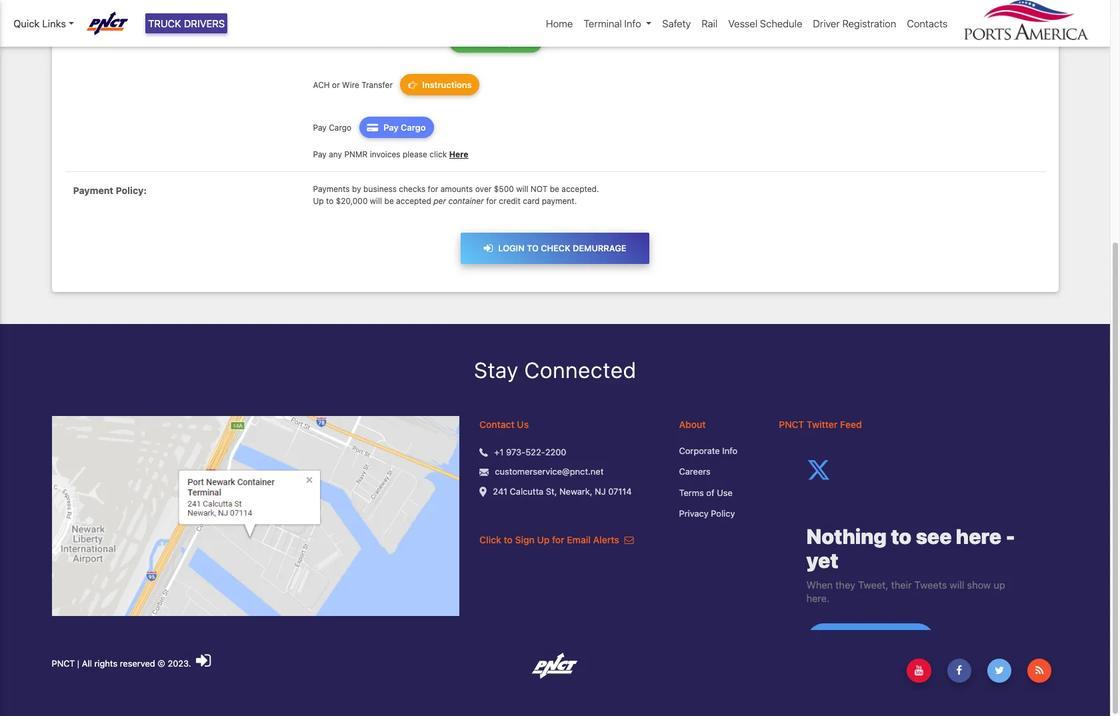 Task type: describe. For each thing, give the bounding box(es) containing it.
rights
[[94, 658, 117, 669]]

$20,000
[[336, 196, 368, 206]]

here link
[[449, 149, 469, 159]]

0 vertical spatial will
[[516, 184, 529, 194]]

newark,
[[560, 486, 593, 497]]

to inside payments by business checks for amounts over $500 will not be accepted. up to $20,000 will be accepted per container for credit card payment.
[[326, 196, 334, 206]]

sign in image
[[484, 243, 498, 254]]

customerservice@pnct.net
[[495, 467, 604, 477]]

pnct | all rights reserved © 2023.
[[52, 658, 194, 669]]

ach or wire transfer
[[313, 80, 395, 90]]

pay down ach
[[313, 122, 327, 132]]

wire
[[342, 80, 359, 90]]

connected
[[525, 357, 637, 383]]

2200
[[545, 447, 567, 458]]

payment for payment options:
[[73, 22, 113, 33]]

st,
[[546, 486, 557, 497]]

pnct for pnct | all rights reserved © 2023.
[[52, 658, 75, 669]]

+1 973-522-2200 link
[[494, 446, 567, 459]]

privacy policy
[[679, 509, 735, 519]]

reserved
[[120, 658, 155, 669]]

policy:
[[116, 185, 147, 196]]

rail
[[702, 17, 718, 29]]

invoices
[[370, 149, 401, 159]]

pnmr
[[344, 149, 368, 159]]

contacts link
[[902, 11, 954, 36]]

0 horizontal spatial be
[[385, 196, 394, 206]]

instructions
[[422, 79, 472, 90]]

contact
[[480, 419, 515, 430]]

credit card alt image
[[367, 123, 384, 132]]

241
[[493, 486, 508, 497]]

home
[[546, 17, 573, 29]]

vessel
[[729, 17, 758, 29]]

login to check demurrage
[[498, 243, 627, 253]]

by
[[352, 184, 361, 194]]

accepted.
[[562, 184, 599, 194]]

payments by business checks for amounts over $500 will not be accepted. up to $20,000 will be accepted per container for credit card payment.
[[313, 184, 599, 206]]

nj
[[595, 486, 606, 497]]

payment.
[[542, 196, 577, 206]]

to for login
[[527, 243, 539, 253]]

credit
[[499, 196, 521, 206]]

demurrage
[[573, 243, 627, 253]]

mastercard)
[[384, 37, 442, 47]]

credit
[[313, 37, 336, 47]]

for for sign
[[552, 534, 565, 546]]

pay any pnmr invoices please click here
[[313, 149, 469, 159]]

driver registration link
[[808, 11, 902, 36]]

checks
[[399, 184, 426, 194]]

check
[[541, 243, 571, 253]]

pay cargo link
[[359, 116, 434, 138]]

privacy
[[679, 509, 709, 519]]

or
[[332, 80, 340, 90]]

$500
[[494, 184, 514, 194]]

registration
[[843, 17, 897, 29]]

522-
[[526, 447, 545, 458]]

driver
[[813, 17, 840, 29]]

2023.
[[168, 658, 191, 669]]

quick links link
[[13, 16, 74, 31]]

terms of use link
[[679, 487, 759, 500]]

not
[[531, 184, 548, 194]]

corporate
[[679, 446, 720, 456]]

to for click
[[504, 534, 513, 546]]

login to check demurrage link
[[461, 233, 649, 264]]

|
[[77, 658, 80, 669]]

login
[[498, 243, 525, 253]]

drivers
[[184, 17, 225, 29]]

all
[[82, 658, 92, 669]]

safety
[[663, 17, 691, 29]]

terms
[[679, 488, 704, 498]]

0 horizontal spatial will
[[370, 196, 382, 206]]

safety link
[[657, 11, 697, 36]]

vessel schedule link
[[723, 11, 808, 36]]

privacy policy link
[[679, 508, 759, 521]]



Task type: locate. For each thing, give the bounding box(es) containing it.
of
[[707, 488, 715, 498]]

cargo
[[401, 122, 426, 132], [329, 122, 352, 132]]

0 horizontal spatial for
[[428, 184, 438, 194]]

2 vertical spatial for
[[552, 534, 565, 546]]

0 vertical spatial info
[[625, 17, 641, 29]]

for left email
[[552, 534, 565, 546]]

payment
[[73, 22, 113, 33], [499, 36, 535, 47], [73, 185, 113, 196]]

stay connected
[[474, 357, 637, 383]]

pay cargo up any
[[313, 122, 354, 132]]

0 vertical spatial up
[[313, 196, 324, 206]]

make payment link
[[450, 31, 543, 52]]

per
[[434, 196, 446, 206]]

feed
[[840, 419, 862, 430]]

will
[[516, 184, 529, 194], [370, 196, 382, 206]]

1 vertical spatial to
[[527, 243, 539, 253]]

1 vertical spatial pnct
[[52, 658, 75, 669]]

info
[[625, 17, 641, 29], [723, 446, 738, 456]]

cc visa image
[[458, 38, 474, 46]]

payment options:
[[73, 22, 155, 33]]

cargo inside pay cargo link
[[401, 122, 426, 132]]

info for terminal info
[[625, 17, 641, 29]]

schedule
[[760, 17, 803, 29]]

email
[[567, 534, 591, 546]]

1 horizontal spatial for
[[486, 196, 497, 206]]

rail link
[[697, 11, 723, 36]]

hand o right image
[[408, 80, 422, 89]]

2 vertical spatial payment
[[73, 185, 113, 196]]

0 vertical spatial for
[[428, 184, 438, 194]]

twitter
[[807, 419, 838, 430]]

to down payments
[[326, 196, 334, 206]]

0 horizontal spatial pay cargo
[[313, 122, 354, 132]]

1 horizontal spatial pnct
[[779, 419, 805, 430]]

pnct left the |
[[52, 658, 75, 669]]

click to sign up for email alerts
[[480, 534, 622, 546]]

info inside 'link'
[[723, 446, 738, 456]]

payment left policy:
[[73, 185, 113, 196]]

241 calcutta st, newark, nj 07114 link
[[493, 486, 632, 499]]

pay left any
[[313, 149, 327, 159]]

1 vertical spatial up
[[537, 534, 550, 546]]

©
[[158, 658, 165, 669]]

2 horizontal spatial to
[[527, 243, 539, 253]]

up down payments
[[313, 196, 324, 206]]

1 vertical spatial for
[[486, 196, 497, 206]]

quick links
[[13, 17, 66, 29]]

0 vertical spatial pnct
[[779, 419, 805, 430]]

quick
[[13, 17, 40, 29]]

sign
[[515, 534, 535, 546]]

be up payment.
[[550, 184, 560, 194]]

cargo up please
[[401, 122, 426, 132]]

+1 973-522-2200
[[494, 447, 567, 458]]

0 vertical spatial to
[[326, 196, 334, 206]]

0 vertical spatial payment
[[73, 22, 113, 33]]

1 horizontal spatial to
[[504, 534, 513, 546]]

card
[[338, 37, 356, 47]]

1 horizontal spatial will
[[516, 184, 529, 194]]

0 vertical spatial be
[[550, 184, 560, 194]]

1 horizontal spatial cargo
[[401, 122, 426, 132]]

1 horizontal spatial be
[[550, 184, 560, 194]]

pay up pay any pnmr invoices please click here
[[384, 122, 399, 132]]

use
[[717, 488, 733, 498]]

up inside payments by business checks for amounts over $500 will not be accepted. up to $20,000 will be accepted per container for credit card payment.
[[313, 196, 324, 206]]

stay
[[474, 357, 519, 383]]

to right login
[[527, 243, 539, 253]]

0 horizontal spatial up
[[313, 196, 324, 206]]

corporate info
[[679, 446, 738, 456]]

any
[[329, 149, 342, 159]]

payment policy:
[[73, 185, 147, 196]]

will up card
[[516, 184, 529, 194]]

for for business
[[428, 184, 438, 194]]

instructions link
[[400, 74, 480, 95]]

container
[[449, 196, 484, 206]]

payment right links
[[73, 22, 113, 33]]

pay cargo up please
[[384, 122, 426, 132]]

(visa,
[[359, 37, 382, 47]]

0 horizontal spatial info
[[625, 17, 641, 29]]

1 horizontal spatial up
[[537, 534, 550, 546]]

click
[[430, 149, 447, 159]]

up
[[313, 196, 324, 206], [537, 534, 550, 546]]

info up careers link
[[723, 446, 738, 456]]

corporate info link
[[679, 445, 759, 458]]

1 vertical spatial info
[[723, 446, 738, 456]]

transfer
[[362, 80, 393, 90]]

payment for payment policy:
[[73, 185, 113, 196]]

2 horizontal spatial for
[[552, 534, 565, 546]]

about
[[679, 419, 706, 430]]

envelope o image
[[625, 536, 634, 545]]

0 horizontal spatial to
[[326, 196, 334, 206]]

make payment
[[474, 36, 535, 47]]

terminal info link
[[579, 11, 657, 36]]

info right the terminal
[[625, 17, 641, 29]]

1 vertical spatial will
[[370, 196, 382, 206]]

+1
[[494, 447, 504, 458]]

0 horizontal spatial pnct
[[52, 658, 75, 669]]

up right sign
[[537, 534, 550, 546]]

1 horizontal spatial info
[[723, 446, 738, 456]]

for up per
[[428, 184, 438, 194]]

sign in image
[[196, 652, 211, 670]]

customerservice@pnct.net link
[[495, 466, 604, 479]]

alerts
[[593, 534, 620, 546]]

973-
[[506, 447, 526, 458]]

terms of use
[[679, 488, 733, 498]]

pnct twitter feed
[[779, 419, 862, 430]]

home link
[[541, 11, 579, 36]]

to
[[326, 196, 334, 206], [527, 243, 539, 253], [504, 534, 513, 546]]

terminal
[[584, 17, 622, 29]]

for
[[428, 184, 438, 194], [486, 196, 497, 206], [552, 534, 565, 546]]

1 vertical spatial be
[[385, 196, 394, 206]]

accepted
[[396, 196, 431, 206]]

ach
[[313, 80, 330, 90]]

pnct for pnct twitter feed
[[779, 419, 805, 430]]

click
[[480, 534, 502, 546]]

business
[[364, 184, 397, 194]]

truck drivers link
[[145, 13, 228, 34]]

2 vertical spatial to
[[504, 534, 513, 546]]

amounts
[[441, 184, 473, 194]]

07114
[[608, 486, 632, 497]]

payments
[[313, 184, 350, 194]]

payment right "make"
[[499, 36, 535, 47]]

card
[[523, 196, 540, 206]]

policy
[[711, 509, 735, 519]]

vessel schedule
[[729, 17, 803, 29]]

calcutta
[[510, 486, 544, 497]]

contact us
[[480, 419, 529, 430]]

cargo up any
[[329, 122, 352, 132]]

be down 'business'
[[385, 196, 394, 206]]

pnct
[[779, 419, 805, 430], [52, 658, 75, 669]]

will down 'business'
[[370, 196, 382, 206]]

pay
[[384, 122, 399, 132], [313, 122, 327, 132], [313, 149, 327, 159]]

0 horizontal spatial cargo
[[329, 122, 352, 132]]

to left sign
[[504, 534, 513, 546]]

careers
[[679, 467, 711, 477]]

terminal info
[[584, 17, 641, 29]]

for down over
[[486, 196, 497, 206]]

over
[[475, 184, 492, 194]]

us
[[517, 419, 529, 430]]

1 horizontal spatial pay cargo
[[384, 122, 426, 132]]

driver registration
[[813, 17, 897, 29]]

please
[[403, 149, 428, 159]]

1 vertical spatial payment
[[499, 36, 535, 47]]

here
[[449, 149, 469, 159]]

info for corporate info
[[723, 446, 738, 456]]

pnct left twitter
[[779, 419, 805, 430]]



Task type: vqa. For each thing, say whether or not it's contained in the screenshot.
No
no



